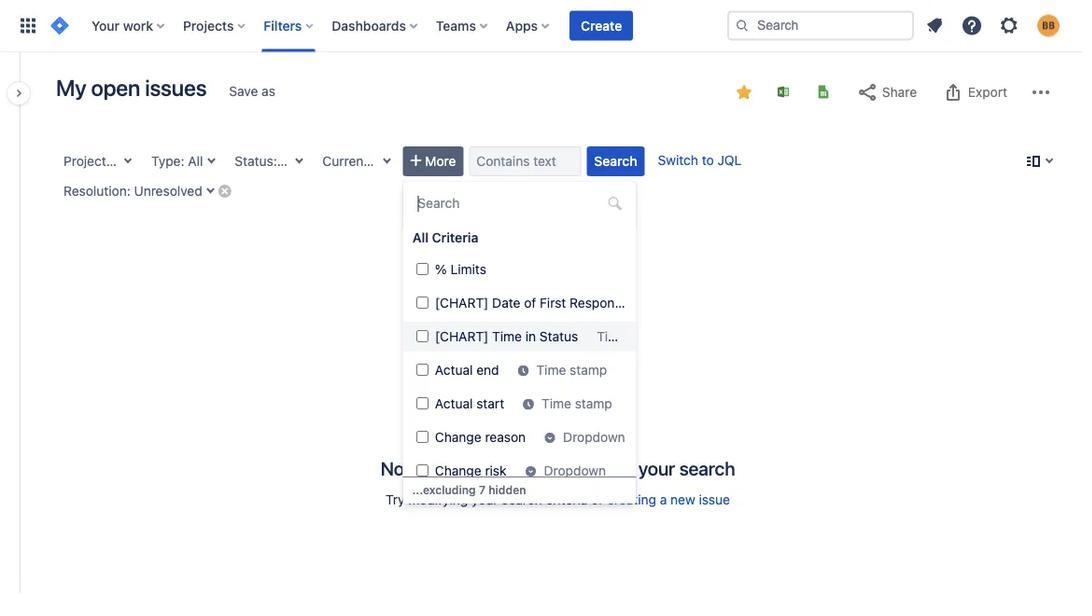 Task type: vqa. For each thing, say whether or not it's contained in the screenshot.
topmost actual
yes



Task type: locate. For each thing, give the bounding box(es) containing it.
search
[[594, 154, 638, 169]]

Search issues using keywords text field
[[469, 147, 581, 177]]

export
[[968, 85, 1008, 100]]

issues up ...excluding
[[409, 458, 461, 480]]

change for change reason
[[435, 430, 481, 446]]

1 vertical spatial dropdown image
[[525, 466, 536, 478]]

save as
[[229, 84, 275, 99]]

all right the status:
[[281, 154, 296, 169]]

your
[[639, 458, 675, 480], [472, 493, 498, 508]]

search down found
[[502, 493, 542, 508]]

share
[[882, 85, 917, 100]]

1 horizontal spatial dropdown image
[[544, 433, 555, 444]]

actual down actual end
[[435, 396, 473, 412]]

1 vertical spatial to
[[562, 458, 578, 480]]

all up resolution: unresolved
[[114, 154, 129, 169]]

type:
[[151, 154, 185, 169]]

stamp right time stamp icon
[[575, 396, 612, 412]]

0 horizontal spatial to
[[562, 458, 578, 480]]

time stamp
[[536, 363, 607, 378], [541, 396, 612, 412]]

0 horizontal spatial your
[[472, 493, 498, 508]]

0 vertical spatial dropdown image
[[544, 433, 555, 444]]

teams
[[436, 18, 476, 33]]

filters
[[264, 18, 302, 33]]

actual left end
[[435, 363, 473, 378]]

more button
[[403, 147, 464, 177]]

1 actual from the top
[[435, 363, 473, 378]]

0 vertical spatial time stamp
[[536, 363, 607, 378]]

1 vertical spatial change
[[435, 464, 481, 479]]

issues
[[145, 75, 207, 101], [409, 458, 461, 480]]

0 vertical spatial issues
[[145, 75, 207, 101]]

creating
[[607, 493, 657, 508]]

%
[[435, 262, 447, 277]]

primary element
[[11, 0, 728, 52]]

in left status
[[525, 329, 536, 345]]

all right 'type:'
[[188, 154, 203, 169]]

jql
[[718, 153, 742, 168]]

stamp for actual end
[[569, 363, 607, 378]]

dropdown image up "no issues were found to match your search" at the bottom of the page
[[544, 433, 555, 444]]

issue
[[699, 493, 730, 508]]

0 horizontal spatial search field
[[412, 191, 627, 217]]

[chart] up actual end
[[435, 329, 488, 345]]

1 horizontal spatial search field
[[728, 11, 914, 41]]

1 vertical spatial search
[[502, 493, 542, 508]]

banner
[[0, 0, 1083, 52]]

in
[[525, 329, 536, 345], [630, 329, 640, 345]]

all for status: all
[[281, 154, 296, 169]]

more
[[425, 154, 456, 169]]

dashboards button
[[326, 11, 425, 41]]

0 vertical spatial actual
[[435, 363, 473, 378]]

or
[[591, 493, 604, 508]]

share link
[[847, 78, 927, 107]]

current user button
[[315, 147, 400, 177]]

1 horizontal spatial to
[[702, 153, 714, 168]]

status
[[644, 329, 681, 345]]

your work
[[92, 18, 153, 33]]

status: all
[[235, 154, 296, 169]]

0 vertical spatial search field
[[728, 11, 914, 41]]

save as button
[[220, 77, 285, 106]]

actual
[[435, 363, 473, 378], [435, 396, 473, 412]]

[chart]
[[435, 296, 488, 311], [435, 329, 488, 345]]

1 vertical spatial your
[[472, 493, 498, 508]]

0 horizontal spatial issues
[[145, 75, 207, 101]]

in left status on the right of the page
[[630, 329, 640, 345]]

switch to jql
[[658, 153, 742, 168]]

2 [chart] from the top
[[435, 329, 488, 345]]

1 vertical spatial issues
[[409, 458, 461, 480]]

dropdown up match
[[563, 430, 625, 446]]

resolution:
[[64, 184, 131, 199]]

dropdown image up the hidden
[[525, 466, 536, 478]]

time stamp for actual end
[[536, 363, 607, 378]]

all criteria element
[[403, 255, 681, 595]]

teams button
[[430, 11, 495, 41]]

to up criteria
[[562, 458, 578, 480]]

search field down search issues using keywords text field
[[412, 191, 627, 217]]

reason
[[485, 430, 526, 446]]

creating a new issue link
[[607, 493, 730, 508]]

stamp for actual start
[[575, 396, 612, 412]]

change for change risk
[[435, 464, 481, 479]]

as
[[262, 84, 275, 99]]

time stamp image
[[523, 399, 534, 410]]

dropdown
[[563, 430, 625, 446], [544, 464, 606, 479]]

stamp
[[569, 363, 607, 378], [575, 396, 612, 412]]

0 vertical spatial change
[[435, 430, 481, 446]]

all
[[114, 154, 129, 169], [188, 154, 203, 169], [281, 154, 296, 169], [412, 230, 428, 246]]

filters button
[[258, 11, 321, 41]]

to left jql
[[702, 153, 714, 168]]

search field inside banner
[[728, 11, 914, 41]]

1 change from the top
[[435, 430, 481, 446]]

1 vertical spatial [chart]
[[435, 329, 488, 345]]

2 change from the top
[[435, 464, 481, 479]]

1 vertical spatial actual
[[435, 396, 473, 412]]

1 vertical spatial time stamp
[[541, 396, 612, 412]]

1 horizontal spatial search
[[680, 458, 735, 480]]

actual start
[[435, 396, 504, 412]]

project:
[[64, 154, 110, 169]]

1 [chart] from the top
[[435, 296, 488, 311]]

0 vertical spatial dropdown
[[563, 430, 625, 446]]

change up ...excluding 7 hidden
[[435, 464, 481, 479]]

time stamp down status
[[536, 363, 607, 378]]

1 vertical spatial dropdown
[[544, 464, 606, 479]]

try
[[386, 493, 405, 508]]

[chart] down % limits
[[435, 296, 488, 311]]

2 in from the left
[[630, 329, 640, 345]]

0 vertical spatial [chart]
[[435, 296, 488, 311]]

your up a
[[639, 458, 675, 480]]

Search field
[[728, 11, 914, 41], [412, 191, 627, 217]]

help image
[[961, 14, 984, 37]]

0 vertical spatial stamp
[[569, 363, 607, 378]]

projects button
[[177, 11, 253, 41]]

all for project: all
[[114, 154, 129, 169]]

None checkbox
[[416, 263, 428, 276], [416, 432, 428, 444], [416, 263, 428, 276], [416, 432, 428, 444]]

0 horizontal spatial search
[[502, 493, 542, 508]]

dropdown image
[[544, 433, 555, 444], [525, 466, 536, 478]]

status
[[539, 329, 578, 345]]

were
[[465, 458, 505, 480]]

search
[[680, 458, 735, 480], [502, 493, 542, 508]]

dropdown up criteria
[[544, 464, 606, 479]]

issues right open
[[145, 75, 207, 101]]

time
[[492, 329, 522, 345], [597, 329, 626, 345], [536, 363, 566, 378], [541, 396, 571, 412]]

1 horizontal spatial your
[[639, 458, 675, 480]]

jira software image
[[49, 14, 71, 37]]

search up 'issue'
[[680, 458, 735, 480]]

stamp down status
[[569, 363, 607, 378]]

hidden
[[489, 484, 526, 497]]

dropdown for change reason
[[563, 430, 625, 446]]

time in status
[[597, 329, 681, 345]]

search field up open in google sheets icon
[[728, 11, 914, 41]]

open in microsoft excel image
[[776, 85, 791, 99]]

dashboards
[[332, 18, 406, 33]]

save
[[229, 84, 258, 99]]

actual end
[[435, 363, 499, 378]]

limits
[[450, 262, 486, 277]]

None checkbox
[[416, 297, 428, 309], [416, 331, 428, 343], [416, 364, 428, 376], [416, 398, 428, 410], [416, 465, 428, 477], [416, 297, 428, 309], [416, 331, 428, 343], [416, 364, 428, 376], [416, 398, 428, 410], [416, 465, 428, 477]]

your down risk
[[472, 493, 498, 508]]

change down actual start
[[435, 430, 481, 446]]

search button
[[587, 147, 645, 177]]

[chart] for [chart] date of first response
[[435, 296, 488, 311]]

1 vertical spatial stamp
[[575, 396, 612, 412]]

1 horizontal spatial in
[[630, 329, 640, 345]]

end
[[476, 363, 499, 378]]

0 horizontal spatial in
[[525, 329, 536, 345]]

0 horizontal spatial dropdown image
[[525, 466, 536, 478]]

open in google sheets image
[[816, 85, 831, 99]]

match
[[582, 458, 634, 480]]

1 vertical spatial search field
[[412, 191, 627, 217]]

2 actual from the top
[[435, 396, 473, 412]]

to
[[702, 153, 714, 168], [562, 458, 578, 480]]

my
[[56, 75, 86, 101]]

time right time stamp image
[[536, 363, 566, 378]]

sidebar navigation image
[[0, 75, 41, 112]]

time stamp right time stamp icon
[[541, 396, 612, 412]]



Task type: describe. For each thing, give the bounding box(es) containing it.
1 in from the left
[[525, 329, 536, 345]]

try modifying your search criteria or creating a new issue
[[386, 493, 730, 508]]

[chart] date of first response
[[435, 296, 629, 311]]

criteria
[[432, 230, 478, 246]]

dropdown for change risk
[[544, 464, 606, 479]]

0 vertical spatial your
[[639, 458, 675, 480]]

project: all
[[64, 154, 129, 169]]

time stamp image
[[518, 365, 529, 377]]

user
[[372, 154, 400, 169]]

work
[[123, 18, 153, 33]]

settings image
[[998, 14, 1021, 37]]

time down 'date'
[[492, 329, 522, 345]]

start
[[476, 396, 504, 412]]

switch to jql link
[[658, 153, 742, 168]]

% limits
[[435, 262, 486, 277]]

type: all
[[151, 154, 203, 169]]

banner containing your work
[[0, 0, 1083, 52]]

response
[[569, 296, 629, 311]]

apps button
[[501, 11, 557, 41]]

date
[[492, 296, 520, 311]]

0 vertical spatial search
[[680, 458, 735, 480]]

apps
[[506, 18, 538, 33]]

found
[[510, 458, 557, 480]]

remove criteria image
[[217, 184, 232, 198]]

risk
[[485, 464, 506, 479]]

projects
[[183, 18, 234, 33]]

[chart] time in status
[[435, 329, 578, 345]]

open
[[91, 75, 140, 101]]

first
[[539, 296, 566, 311]]

actual for actual end
[[435, 363, 473, 378]]

switch
[[658, 153, 699, 168]]

of
[[524, 296, 536, 311]]

0 vertical spatial to
[[702, 153, 714, 168]]

status:
[[235, 154, 277, 169]]

actual for actual start
[[435, 396, 473, 412]]

time right time stamp icon
[[541, 396, 571, 412]]

notifications image
[[924, 14, 946, 37]]

export button
[[933, 78, 1017, 107]]

unresolved
[[134, 184, 202, 199]]

time down response at right
[[597, 329, 626, 345]]

jira software image
[[49, 14, 71, 37]]

my open issues
[[56, 75, 207, 101]]

no issues were found to match your search
[[381, 458, 735, 480]]

modifying
[[408, 493, 468, 508]]

your profile and settings image
[[1038, 14, 1060, 37]]

dropdown image for change reason
[[544, 433, 555, 444]]

time stamp for actual start
[[541, 396, 612, 412]]

current
[[323, 154, 368, 169]]

a
[[660, 493, 667, 508]]

create button
[[570, 11, 633, 41]]

...excluding 7 hidden
[[412, 484, 526, 497]]

1 horizontal spatial issues
[[409, 458, 461, 480]]

search image
[[735, 18, 750, 33]]

default image
[[607, 196, 622, 211]]

...excluding
[[412, 484, 476, 497]]

change reason
[[435, 430, 526, 446]]

your
[[92, 18, 120, 33]]

resolution: unresolved
[[64, 184, 202, 199]]

criteria
[[546, 493, 588, 508]]

change risk
[[435, 464, 506, 479]]

all left criteria
[[412, 230, 428, 246]]

7
[[479, 484, 486, 497]]

all for type: all
[[188, 154, 203, 169]]

current user
[[323, 154, 400, 169]]

new
[[671, 493, 696, 508]]

no
[[381, 458, 404, 480]]

appswitcher icon image
[[17, 14, 39, 37]]

your work button
[[86, 11, 172, 41]]

all criteria
[[412, 230, 478, 246]]

small image
[[737, 85, 752, 100]]

create
[[581, 18, 622, 33]]

[chart] for [chart] time in status
[[435, 329, 488, 345]]

dropdown image for change risk
[[525, 466, 536, 478]]



